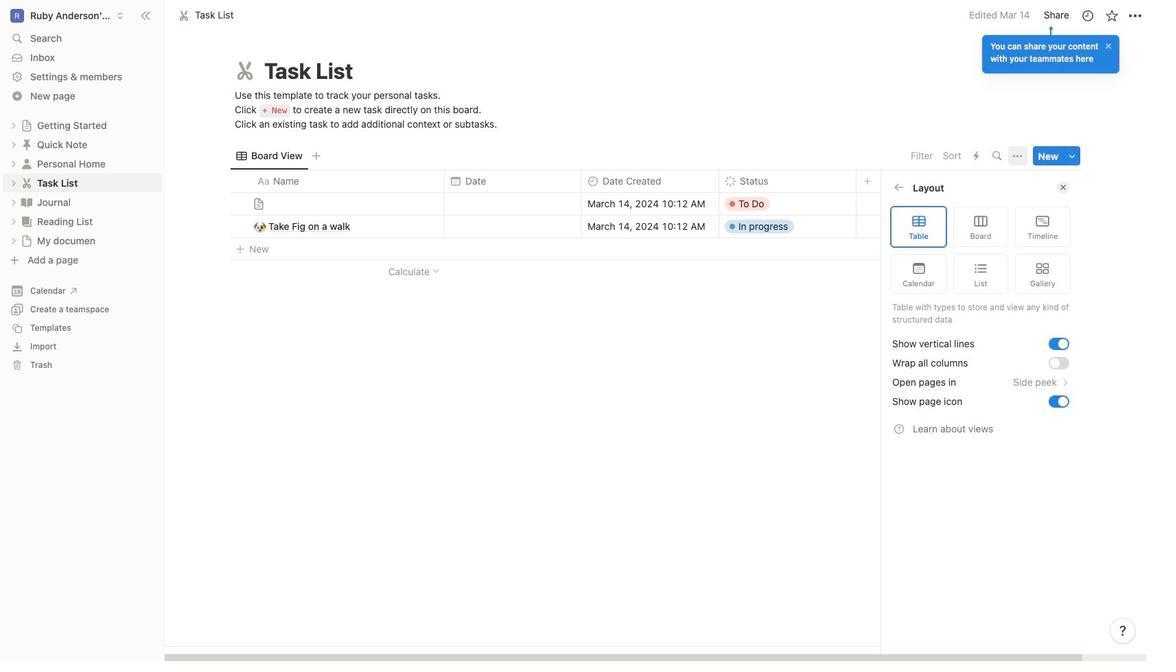 Task type: vqa. For each thing, say whether or not it's contained in the screenshot.
the Updates image
yes



Task type: locate. For each thing, give the bounding box(es) containing it.
0 vertical spatial open image
[[10, 140, 18, 149]]

2 open image from the top
[[10, 160, 18, 168]]

open image
[[10, 140, 18, 149], [10, 237, 18, 245]]

🐶 image
[[254, 219, 266, 234]]

tab list
[[231, 142, 907, 170]]

favorite image
[[1105, 9, 1119, 22]]

tab
[[231, 147, 308, 166]]

1 vertical spatial open image
[[10, 237, 18, 245]]

2 open image from the top
[[10, 237, 18, 245]]

change page icon image
[[233, 58, 257, 83], [21, 119, 33, 131], [20, 138, 34, 151], [20, 157, 34, 171], [20, 176, 34, 190], [20, 195, 34, 209], [20, 215, 34, 228], [21, 234, 33, 247]]

open image
[[10, 121, 18, 129], [10, 160, 18, 168], [10, 179, 18, 187], [10, 198, 18, 206], [10, 217, 18, 226]]

5 open image from the top
[[10, 217, 18, 226]]



Task type: describe. For each thing, give the bounding box(es) containing it.
create and view automations image
[[974, 151, 980, 161]]

close sidebar image
[[140, 10, 151, 21]]

3 open image from the top
[[10, 179, 18, 187]]

1 open image from the top
[[10, 140, 18, 149]]

updates image
[[1081, 9, 1095, 22]]

1 open image from the top
[[10, 121, 18, 129]]

4 open image from the top
[[10, 198, 18, 206]]



